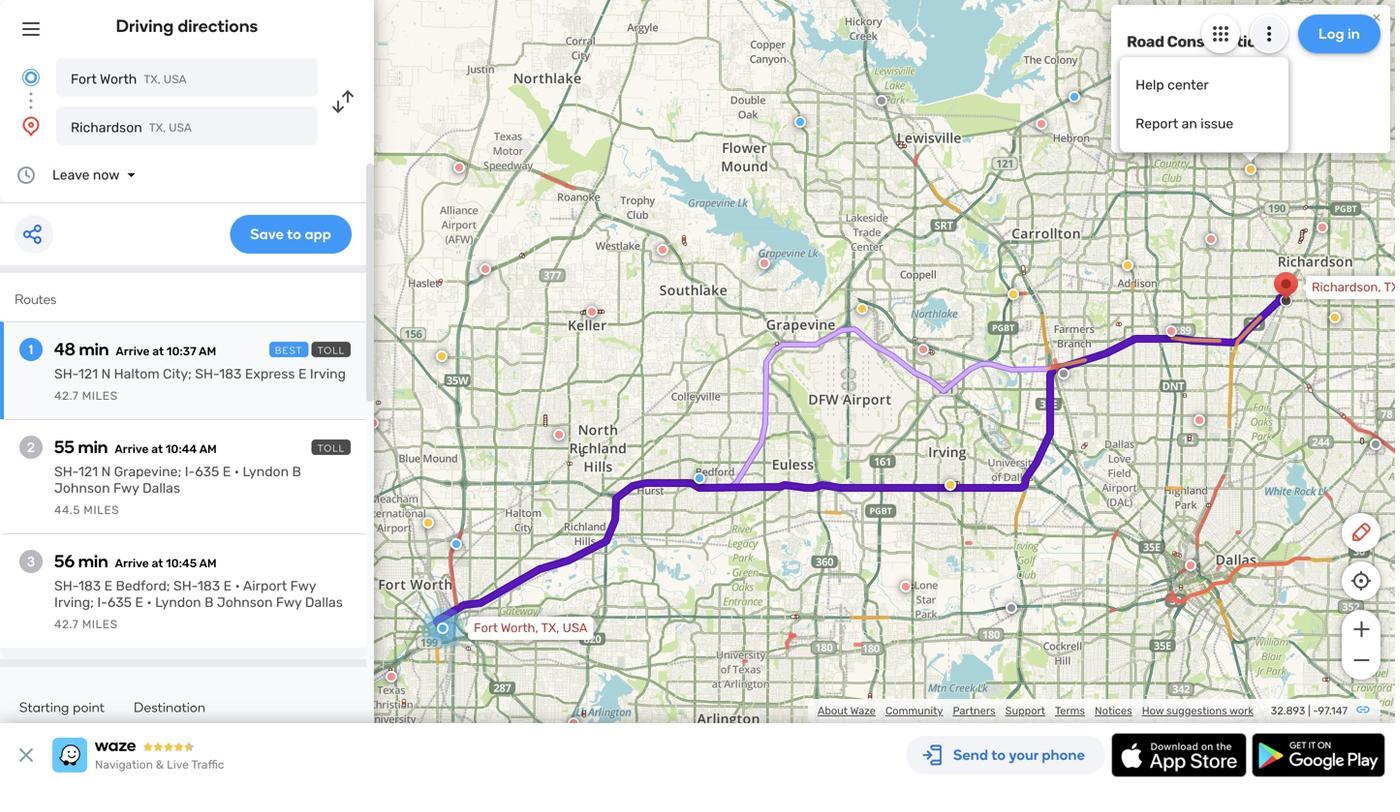Task type: vqa. For each thing, say whether or not it's contained in the screenshot.
summary
no



Task type: describe. For each thing, give the bounding box(es) containing it.
road construction
[[1127, 32, 1266, 51]]

32.893
[[1271, 705, 1306, 718]]

starting
[[19, 700, 69, 716]]

am for 56 min
[[199, 557, 217, 571]]

1 horizontal spatial hazard image
[[1122, 260, 1134, 271]]

starting point button
[[19, 700, 105, 731]]

starting point
[[19, 700, 105, 716]]

at for 48 min
[[152, 345, 164, 359]]

n for 55 min
[[101, 464, 111, 480]]

waze
[[851, 705, 876, 718]]

2 toll from the top
[[317, 443, 345, 455]]

× link
[[1368, 8, 1386, 26]]

fwy inside sh-121 n grapevine; i-635 e • lyndon b johnson fwy dallas 44.5 miles
[[113, 481, 139, 497]]

support link
[[1006, 705, 1046, 718]]

i- inside the sh-183 e bedford; sh-183 e • airport fwy irving; i-635 e • lyndon b johnson fwy dallas 42.7 miles
[[97, 595, 107, 611]]

miles inside the sh-121 n haltom city; sh-183 express e irving 42.7 miles
[[82, 390, 118, 403]]

terms link
[[1055, 705, 1085, 718]]

bedford;
[[116, 579, 170, 595]]

partners
[[953, 705, 996, 718]]

destination button
[[134, 700, 206, 729]]

driving directions
[[116, 16, 258, 36]]

sh- for 56 min
[[54, 579, 78, 595]]

lyndon inside the sh-183 e bedford; sh-183 e • airport fwy irving; i-635 e • lyndon b johnson fwy dallas 42.7 miles
[[155, 595, 201, 611]]

fort for worth,
[[474, 621, 498, 636]]

1 vertical spatial fwy
[[290, 579, 316, 595]]

navigation
[[95, 759, 153, 772]]

sh-121 n haltom city; sh-183 express e irving 42.7 miles
[[54, 366, 346, 403]]

10:44
[[166, 443, 197, 456]]

now
[[93, 167, 120, 183]]

fort worth tx, usa
[[71, 71, 187, 87]]

1
[[29, 342, 33, 358]]

sh- right city;
[[195, 366, 219, 382]]

2 vertical spatial fwy
[[276, 595, 302, 611]]

2 horizontal spatial accident image
[[1058, 368, 1070, 380]]

min for 48 min
[[79, 339, 109, 360]]

635 inside sh-121 n grapevine; i-635 e • lyndon b johnson fwy dallas 44.5 miles
[[195, 464, 219, 480]]

best
[[275, 345, 303, 357]]

e inside sh-121 n grapevine; i-635 e • lyndon b johnson fwy dallas 44.5 miles
[[223, 464, 231, 480]]

about
[[818, 705, 848, 718]]

2 vertical spatial accident image
[[1006, 603, 1018, 614]]

183 up irving;
[[78, 579, 101, 595]]

road
[[1127, 32, 1165, 51]]

w
[[1127, 64, 1137, 79]]

sh- for 55 min
[[54, 464, 78, 480]]

pencil image
[[1350, 521, 1373, 545]]

e left airport
[[223, 579, 232, 595]]

worth,
[[501, 621, 539, 636]]

32.893 | -97.147
[[1271, 705, 1348, 718]]

e down bedford;
[[135, 595, 143, 611]]

• for 55 min
[[234, 464, 239, 480]]

|
[[1308, 705, 1311, 718]]

how suggestions work link
[[1142, 705, 1254, 718]]

current location image
[[19, 66, 43, 89]]

56
[[54, 551, 75, 572]]

driving
[[116, 16, 174, 36]]

2 horizontal spatial police image
[[1069, 91, 1081, 103]]

reported
[[1127, 82, 1173, 95]]

10:45
[[166, 557, 197, 571]]

48
[[54, 339, 75, 360]]

sh- down 10:45
[[174, 579, 198, 595]]

am for 55 min
[[199, 443, 217, 456]]

n for 48 min
[[101, 366, 111, 382]]

notices link
[[1095, 705, 1133, 718]]

b inside the sh-183 e bedford; sh-183 e • airport fwy irving; i-635 e • lyndon b johnson fwy dallas 42.7 miles
[[205, 595, 214, 611]]

1 0 from the left
[[1149, 123, 1156, 134]]

tx, for worth
[[144, 73, 161, 86]]

lyndon inside sh-121 n grapevine; i-635 e • lyndon b johnson fwy dallas 44.5 miles
[[243, 464, 289, 480]]

directions
[[178, 16, 258, 36]]

grapevine;
[[114, 464, 182, 480]]

clock image
[[15, 164, 38, 187]]

i- inside sh-121 n grapevine; i-635 e • lyndon b johnson fwy dallas 44.5 miles
[[185, 464, 195, 480]]

suggestions
[[1167, 705, 1228, 718]]

am for 48 min
[[199, 345, 216, 359]]

e left bedford;
[[104, 579, 112, 595]]

haltom
[[114, 366, 160, 382]]

56 min arrive at 10:45 am
[[54, 551, 217, 572]]

usa for worth
[[164, 73, 187, 86]]

community link
[[886, 705, 943, 718]]

×
[[1373, 8, 1381, 26]]

&
[[156, 759, 164, 772]]

location image
[[19, 114, 43, 138]]

blvd
[[1169, 64, 1195, 79]]

catpm
[[1190, 82, 1224, 95]]

city;
[[163, 366, 192, 382]]

2 vertical spatial police image
[[451, 539, 462, 550]]

destination
[[134, 700, 206, 716]]

miles inside sh-121 n grapevine; i-635 e • lyndon b johnson fwy dallas 44.5 miles
[[84, 504, 119, 518]]

partners link
[[953, 705, 996, 718]]

arrive for 48 min
[[116, 345, 150, 359]]

55
[[54, 437, 74, 458]]

irving;
[[54, 595, 94, 611]]



Task type: locate. For each thing, give the bounding box(es) containing it.
fort left worth
[[71, 71, 97, 87]]

0 vertical spatial fort
[[71, 71, 97, 87]]

1 vertical spatial 635
[[107, 595, 132, 611]]

55 min arrive at 10:44 am
[[54, 437, 217, 458]]

1 horizontal spatial b
[[292, 464, 301, 480]]

dallas inside sh-121 n grapevine; i-635 e • lyndon b johnson fwy dallas 44.5 miles
[[142, 481, 180, 497]]

usa right worth,
[[563, 621, 588, 636]]

•
[[234, 464, 239, 480], [235, 579, 240, 595], [147, 595, 152, 611]]

arrive inside 55 min arrive at 10:44 am
[[115, 443, 149, 456]]

0 horizontal spatial 0
[[1149, 123, 1156, 134]]

1 vertical spatial i-
[[97, 595, 107, 611]]

usa
[[164, 73, 187, 86], [169, 121, 192, 135], [563, 621, 588, 636]]

live
[[167, 759, 189, 772]]

johnson down airport
[[217, 595, 273, 611]]

at inside 56 min arrive at 10:45 am
[[152, 557, 163, 571]]

0 vertical spatial n
[[101, 366, 111, 382]]

tx, inside richardson tx, usa
[[149, 121, 166, 135]]

0 horizontal spatial b
[[205, 595, 214, 611]]

usa inside richardson tx, usa
[[169, 121, 192, 135]]

1 vertical spatial am
[[199, 443, 217, 456]]

min right 56
[[78, 551, 108, 572]]

1 toll from the top
[[317, 345, 345, 357]]

fwy down grapevine;
[[113, 481, 139, 497]]

fort left worth,
[[474, 621, 498, 636]]

0 down catpm
[[1188, 123, 1194, 134]]

121 inside the sh-121 n haltom city; sh-183 express e irving 42.7 miles
[[78, 366, 98, 382]]

635 down bedford;
[[107, 595, 132, 611]]

1 am from the top
[[199, 345, 216, 359]]

accident image
[[876, 95, 888, 107], [1058, 368, 1070, 380], [1006, 603, 1018, 614]]

1 vertical spatial accident image
[[1058, 368, 1070, 380]]

• right grapevine;
[[234, 464, 239, 480]]

min
[[79, 339, 109, 360], [78, 437, 108, 458], [78, 551, 108, 572]]

tx, right worth
[[144, 73, 161, 86]]

0 vertical spatial 121
[[78, 366, 98, 382]]

121 for 48
[[78, 366, 98, 382]]

fort worth, tx, usa
[[474, 621, 588, 636]]

at left the 10:37
[[152, 345, 164, 359]]

fwy
[[113, 481, 139, 497], [290, 579, 316, 595], [276, 595, 302, 611]]

fwy right airport
[[290, 579, 316, 595]]

3
[[27, 554, 35, 570]]

1 n from the top
[[101, 366, 111, 382]]

johnson up 44.5
[[54, 481, 110, 497]]

police image
[[1069, 91, 1081, 103], [694, 473, 706, 485], [451, 539, 462, 550]]

airport
[[243, 579, 287, 595]]

about waze link
[[818, 705, 876, 718]]

richardson,
[[1312, 280, 1382, 295]]

arrive inside 48 min arrive at 10:37 am
[[116, 345, 150, 359]]

183 left airport
[[198, 579, 220, 595]]

2 0 from the left
[[1188, 123, 1194, 134]]

0 horizontal spatial police image
[[451, 539, 462, 550]]

e inside the sh-121 n haltom city; sh-183 express e irving 42.7 miles
[[298, 366, 307, 382]]

2 vertical spatial tx,
[[541, 621, 560, 636]]

hazard image
[[1122, 260, 1134, 271], [945, 480, 957, 491]]

am inside 56 min arrive at 10:45 am
[[199, 557, 217, 571]]

1 vertical spatial 42.7
[[54, 618, 79, 632]]

1 vertical spatial johnson
[[217, 595, 273, 611]]

work
[[1230, 705, 1254, 718]]

121 left haltom
[[78, 366, 98, 382]]

2 vertical spatial arrive
[[115, 557, 149, 571]]

richardson
[[71, 120, 142, 136]]

sh- down 55
[[54, 464, 78, 480]]

183 inside the sh-121 n haltom city; sh-183 express e irving 42.7 miles
[[219, 366, 242, 382]]

0
[[1149, 123, 1156, 134], [1188, 123, 1194, 134]]

how
[[1142, 705, 1164, 718]]

min for 55 min
[[78, 437, 108, 458]]

police image
[[795, 116, 806, 128]]

tx
[[1384, 280, 1396, 295]]

at left 10:44
[[151, 443, 163, 456]]

road closed image
[[1036, 118, 1048, 130], [454, 162, 465, 173], [480, 264, 491, 275], [1166, 326, 1177, 337], [367, 418, 379, 429], [568, 718, 580, 730]]

sh-183 e bedford; sh-183 e • airport fwy irving; i-635 e • lyndon b johnson fwy dallas 42.7 miles
[[54, 579, 343, 632]]

leave now
[[52, 167, 120, 183]]

0 vertical spatial police image
[[1069, 91, 1081, 103]]

usa inside fort worth tx, usa
[[164, 73, 187, 86]]

at left 10:45
[[152, 557, 163, 571]]

1 vertical spatial toll
[[317, 443, 345, 455]]

at for 55 min
[[151, 443, 163, 456]]

miles down irving;
[[82, 618, 118, 632]]

express
[[245, 366, 295, 382]]

0 vertical spatial at
[[152, 345, 164, 359]]

arrive up bedford;
[[115, 557, 149, 571]]

sh- up irving;
[[54, 579, 78, 595]]

leave
[[52, 167, 90, 183]]

sh-121 n grapevine; i-635 e • lyndon b johnson fwy dallas 44.5 miles
[[54, 464, 301, 518]]

1 vertical spatial arrive
[[115, 443, 149, 456]]

johnson
[[54, 481, 110, 497], [217, 595, 273, 611]]

0 vertical spatial 42.7
[[54, 390, 79, 403]]

zoom out image
[[1350, 649, 1374, 673]]

x image
[[15, 744, 38, 768]]

2 n from the top
[[101, 464, 111, 480]]

usa for worth,
[[563, 621, 588, 636]]

arrive for 55 min
[[115, 443, 149, 456]]

2 121 from the top
[[78, 464, 98, 480]]

48 min arrive at 10:37 am
[[54, 339, 216, 360]]

1 vertical spatial at
[[151, 443, 163, 456]]

2 vertical spatial miles
[[82, 618, 118, 632]]

b
[[292, 464, 301, 480], [205, 595, 214, 611]]

0 vertical spatial accident image
[[876, 95, 888, 107]]

0 vertical spatial arrive
[[116, 345, 150, 359]]

1 horizontal spatial lyndon
[[243, 464, 289, 480]]

e
[[298, 366, 307, 382], [223, 464, 231, 480], [104, 579, 112, 595], [223, 579, 232, 595], [135, 595, 143, 611]]

irving
[[310, 366, 346, 382]]

0 vertical spatial usa
[[164, 73, 187, 86]]

121 up 44.5
[[78, 464, 98, 480]]

park
[[1140, 64, 1166, 79]]

635 inside the sh-183 e bedford; sh-183 e • airport fwy irving; i-635 e • lyndon b johnson fwy dallas 42.7 miles
[[107, 595, 132, 611]]

dallas inside the sh-183 e bedford; sh-183 e • airport fwy irving; i-635 e • lyndon b johnson fwy dallas 42.7 miles
[[305, 595, 343, 611]]

worth
[[100, 71, 137, 87]]

at inside 48 min arrive at 10:37 am
[[152, 345, 164, 359]]

1 horizontal spatial police image
[[694, 473, 706, 485]]

i- right irving;
[[97, 595, 107, 611]]

tx,
[[144, 73, 161, 86], [149, 121, 166, 135], [541, 621, 560, 636]]

n
[[101, 366, 111, 382], [101, 464, 111, 480]]

w park blvd reported by catpm
[[1127, 64, 1224, 95]]

2 42.7 from the top
[[54, 618, 79, 632]]

183 left "express"
[[219, 366, 242, 382]]

by
[[1176, 82, 1187, 95]]

1 horizontal spatial accident image
[[1006, 603, 1018, 614]]

sh- for 48 min
[[54, 366, 78, 382]]

miles down haltom
[[82, 390, 118, 403]]

2 vertical spatial at
[[152, 557, 163, 571]]

2 vertical spatial •
[[147, 595, 152, 611]]

10:37
[[167, 345, 196, 359]]

0 vertical spatial •
[[234, 464, 239, 480]]

arrive inside 56 min arrive at 10:45 am
[[115, 557, 149, 571]]

1 vertical spatial min
[[78, 437, 108, 458]]

1 42.7 from the top
[[54, 390, 79, 403]]

min right 55
[[78, 437, 108, 458]]

3 am from the top
[[199, 557, 217, 571]]

0 vertical spatial fwy
[[113, 481, 139, 497]]

1 horizontal spatial johnson
[[217, 595, 273, 611]]

0 horizontal spatial johnson
[[54, 481, 110, 497]]

tx, right richardson
[[149, 121, 166, 135]]

183
[[219, 366, 242, 382], [78, 579, 101, 595], [198, 579, 220, 595]]

link image
[[1356, 703, 1371, 718]]

accident image
[[1370, 439, 1382, 451]]

at for 56 min
[[152, 557, 163, 571]]

1 vertical spatial •
[[235, 579, 240, 595]]

fort
[[71, 71, 97, 87], [474, 621, 498, 636]]

0 down reported
[[1149, 123, 1156, 134]]

42.7 inside the sh-121 n haltom city; sh-183 express e irving 42.7 miles
[[54, 390, 79, 403]]

richardson tx, usa
[[71, 120, 192, 136]]

1 121 from the top
[[78, 366, 98, 382]]

0 vertical spatial i-
[[185, 464, 195, 480]]

i- down 10:44
[[185, 464, 195, 480]]

fort for worth
[[71, 71, 97, 87]]

• down bedford;
[[147, 595, 152, 611]]

1 vertical spatial tx,
[[149, 121, 166, 135]]

1 vertical spatial hazard image
[[945, 480, 957, 491]]

• for 56 min
[[235, 579, 240, 595]]

arrive up haltom
[[116, 345, 150, 359]]

0 vertical spatial dallas
[[142, 481, 180, 497]]

miles inside the sh-183 e bedford; sh-183 e • airport fwy irving; i-635 e • lyndon b johnson fwy dallas 42.7 miles
[[82, 618, 118, 632]]

n down 55 min arrive at 10:44 am
[[101, 464, 111, 480]]

am right 10:44
[[199, 443, 217, 456]]

am
[[199, 345, 216, 359], [199, 443, 217, 456], [199, 557, 217, 571]]

terms
[[1055, 705, 1085, 718]]

n inside sh-121 n grapevine; i-635 e • lyndon b johnson fwy dallas 44.5 miles
[[101, 464, 111, 480]]

e right grapevine;
[[223, 464, 231, 480]]

miles
[[82, 390, 118, 403], [84, 504, 119, 518], [82, 618, 118, 632]]

min for 56 min
[[78, 551, 108, 572]]

1 horizontal spatial dallas
[[305, 595, 343, 611]]

121
[[78, 366, 98, 382], [78, 464, 98, 480]]

toll
[[317, 345, 345, 357], [317, 443, 345, 455]]

42.7 inside the sh-183 e bedford; sh-183 e • airport fwy irving; i-635 e • lyndon b johnson fwy dallas 42.7 miles
[[54, 618, 79, 632]]

• inside sh-121 n grapevine; i-635 e • lyndon b johnson fwy dallas 44.5 miles
[[234, 464, 239, 480]]

road closed image
[[1317, 222, 1329, 234], [1206, 234, 1217, 245], [657, 244, 669, 256], [759, 258, 770, 269], [586, 306, 598, 318], [918, 344, 929, 356], [1194, 415, 1206, 426], [553, 429, 565, 441], [1185, 560, 1197, 572], [900, 581, 912, 593], [386, 672, 397, 683]]

0 vertical spatial miles
[[82, 390, 118, 403]]

1 horizontal spatial i-
[[185, 464, 195, 480]]

n left haltom
[[101, 366, 111, 382]]

miles right 44.5
[[84, 504, 119, 518]]

0 horizontal spatial 635
[[107, 595, 132, 611]]

1 horizontal spatial fort
[[474, 621, 498, 636]]

1 horizontal spatial 635
[[195, 464, 219, 480]]

toll up irving
[[317, 345, 345, 357]]

usa down fort worth tx, usa
[[169, 121, 192, 135]]

2 vertical spatial min
[[78, 551, 108, 572]]

hazard image
[[1008, 289, 1020, 300], [857, 303, 868, 315], [1330, 312, 1341, 324], [436, 351, 448, 362], [423, 518, 434, 529]]

0 vertical spatial b
[[292, 464, 301, 480]]

navigation & live traffic
[[95, 759, 224, 772]]

2 vertical spatial usa
[[563, 621, 588, 636]]

121 inside sh-121 n grapevine; i-635 e • lyndon b johnson fwy dallas 44.5 miles
[[78, 464, 98, 480]]

0 vertical spatial am
[[199, 345, 216, 359]]

n inside the sh-121 n haltom city; sh-183 express e irving 42.7 miles
[[101, 366, 111, 382]]

1 vertical spatial b
[[205, 595, 214, 611]]

635 down 10:44
[[195, 464, 219, 480]]

0 horizontal spatial accident image
[[876, 95, 888, 107]]

construction
[[1167, 32, 1266, 51]]

sh-
[[54, 366, 78, 382], [195, 366, 219, 382], [54, 464, 78, 480], [54, 579, 78, 595], [174, 579, 198, 595]]

arrive up grapevine;
[[115, 443, 149, 456]]

sh- down 48
[[54, 366, 78, 382]]

am right 10:45
[[199, 557, 217, 571]]

support
[[1006, 705, 1046, 718]]

at inside 55 min arrive at 10:44 am
[[151, 443, 163, 456]]

arrive for 56 min
[[115, 557, 149, 571]]

1 vertical spatial dallas
[[305, 595, 343, 611]]

-
[[1314, 705, 1319, 718]]

lyndon
[[243, 464, 289, 480], [155, 595, 201, 611]]

1 vertical spatial police image
[[694, 473, 706, 485]]

community
[[886, 705, 943, 718]]

notices
[[1095, 705, 1133, 718]]

1 vertical spatial usa
[[169, 121, 192, 135]]

2 vertical spatial am
[[199, 557, 217, 571]]

1 vertical spatial n
[[101, 464, 111, 480]]

traffic
[[191, 759, 224, 772]]

2 am from the top
[[199, 443, 217, 456]]

johnson inside the sh-183 e bedford; sh-183 e • airport fwy irving; i-635 e • lyndon b johnson fwy dallas 42.7 miles
[[217, 595, 273, 611]]

0 vertical spatial 635
[[195, 464, 219, 480]]

fwy down airport
[[276, 595, 302, 611]]

zoom in image
[[1350, 618, 1374, 642]]

am inside 55 min arrive at 10:44 am
[[199, 443, 217, 456]]

dallas
[[142, 481, 180, 497], [305, 595, 343, 611]]

richardson, tx
[[1312, 280, 1396, 295]]

toll down irving
[[317, 443, 345, 455]]

tx, right worth,
[[541, 621, 560, 636]]

42.7 down 48
[[54, 390, 79, 403]]

2
[[27, 439, 35, 456]]

1 vertical spatial fort
[[474, 621, 498, 636]]

• left airport
[[235, 579, 240, 595]]

1 horizontal spatial 0
[[1188, 123, 1194, 134]]

0 horizontal spatial lyndon
[[155, 595, 201, 611]]

b inside sh-121 n grapevine; i-635 e • lyndon b johnson fwy dallas 44.5 miles
[[292, 464, 301, 480]]

0 horizontal spatial dallas
[[142, 481, 180, 497]]

tx, inside fort worth tx, usa
[[144, 73, 161, 86]]

44.5
[[54, 504, 80, 518]]

1 vertical spatial 121
[[78, 464, 98, 480]]

0 horizontal spatial fort
[[71, 71, 97, 87]]

usa down driving directions
[[164, 73, 187, 86]]

1 vertical spatial lyndon
[[155, 595, 201, 611]]

sh- inside sh-121 n grapevine; i-635 e • lyndon b johnson fwy dallas 44.5 miles
[[54, 464, 78, 480]]

121 for 55
[[78, 464, 98, 480]]

0 vertical spatial tx,
[[144, 73, 161, 86]]

e left irving
[[298, 366, 307, 382]]

am right the 10:37
[[199, 345, 216, 359]]

tx, for worth,
[[541, 621, 560, 636]]

0 vertical spatial hazard image
[[1122, 260, 1134, 271]]

min right 48
[[79, 339, 109, 360]]

i-
[[185, 464, 195, 480], [97, 595, 107, 611]]

about waze community partners support terms notices how suggestions work
[[818, 705, 1254, 718]]

arrive
[[116, 345, 150, 359], [115, 443, 149, 456], [115, 557, 149, 571]]

point
[[73, 700, 105, 716]]

0 vertical spatial toll
[[317, 345, 345, 357]]

0 vertical spatial johnson
[[54, 481, 110, 497]]

johnson inside sh-121 n grapevine; i-635 e • lyndon b johnson fwy dallas 44.5 miles
[[54, 481, 110, 497]]

42.7 down irving;
[[54, 618, 79, 632]]

0 vertical spatial min
[[79, 339, 109, 360]]

0 horizontal spatial i-
[[97, 595, 107, 611]]

am inside 48 min arrive at 10:37 am
[[199, 345, 216, 359]]

routes
[[15, 291, 56, 308]]

0 vertical spatial lyndon
[[243, 464, 289, 480]]

1 vertical spatial miles
[[84, 504, 119, 518]]

97.147
[[1319, 705, 1348, 718]]

0 horizontal spatial hazard image
[[945, 480, 957, 491]]



